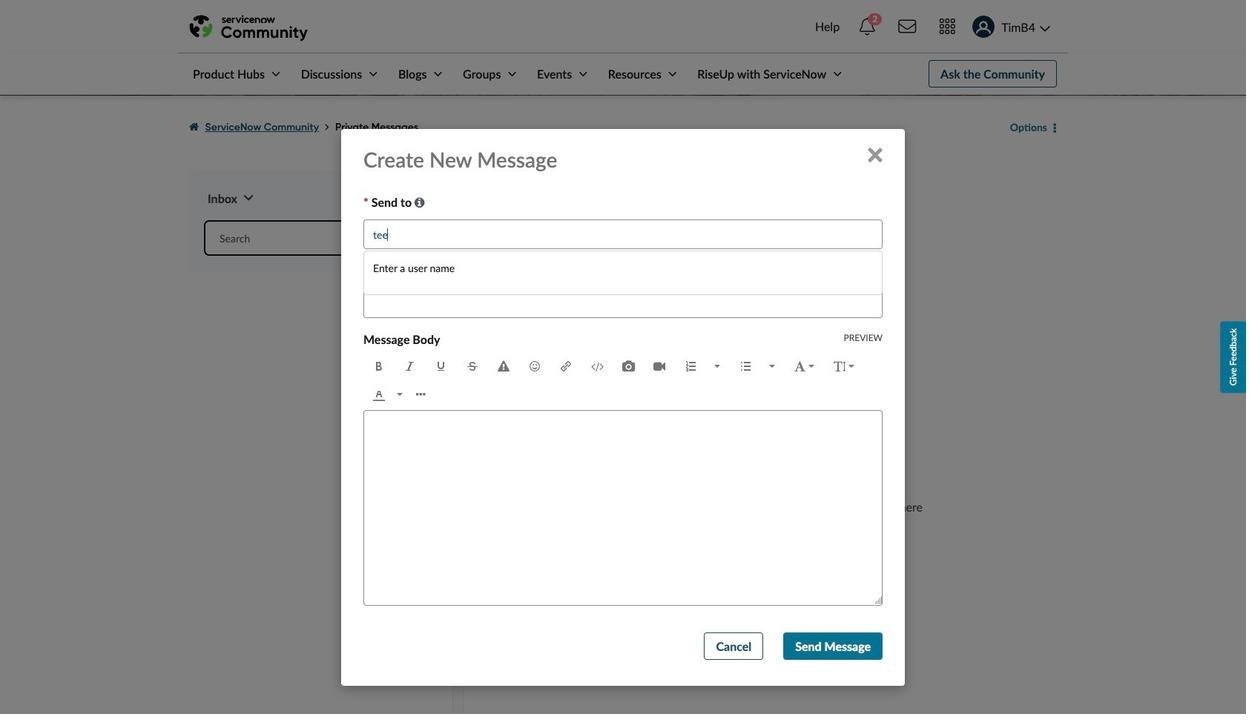 Task type: vqa. For each thing, say whether or not it's contained in the screenshot.
the partners inside the Whatever your business challenge, our ecosystem of partners will help drive results.
no



Task type: locate. For each thing, give the bounding box(es) containing it.
list
[[189, 107, 1000, 148]]

insert video image
[[653, 359, 665, 371]]

bullet list image
[[739, 359, 751, 371]]

insert/edit link image
[[560, 359, 572, 371]]

text color image
[[373, 387, 385, 399]]

expand toolbar image
[[416, 387, 428, 399]]

dialog
[[341, 129, 905, 686]]

group
[[364, 353, 518, 380], [364, 353, 863, 408], [520, 353, 550, 380], [551, 353, 674, 380], [676, 353, 784, 380], [407, 381, 437, 408], [871, 594, 884, 606]]

users who have disabled private messages will be removed from the send list and not receive a message image
[[414, 197, 425, 208]]

heading
[[363, 147, 557, 172]]

Enter a user name text field
[[373, 225, 395, 244]]

menu bar
[[178, 53, 845, 94]]

None submit
[[704, 633, 763, 660], [783, 633, 883, 660], [704, 633, 763, 660], [783, 633, 883, 660]]

insert emoji image
[[529, 359, 541, 371]]

strikethrough image
[[467, 359, 478, 371]]

None text field
[[363, 288, 883, 318]]

Search text field
[[204, 220, 449, 256]]



Task type: describe. For each thing, give the bounding box(es) containing it.
insert a spoiler tag image
[[498, 359, 510, 371]]

close image
[[868, 148, 883, 162]]

underline image
[[435, 359, 447, 371]]

insert photos image
[[622, 359, 634, 371]]

numbered list image
[[685, 359, 696, 371]]

insert/edit code sample image
[[591, 359, 603, 371]]

italic image
[[404, 359, 416, 371]]

bold image
[[373, 359, 385, 371]]

text color image
[[397, 393, 403, 396]]

numbered list image
[[714, 365, 720, 368]]

bullet list image
[[769, 365, 775, 368]]



